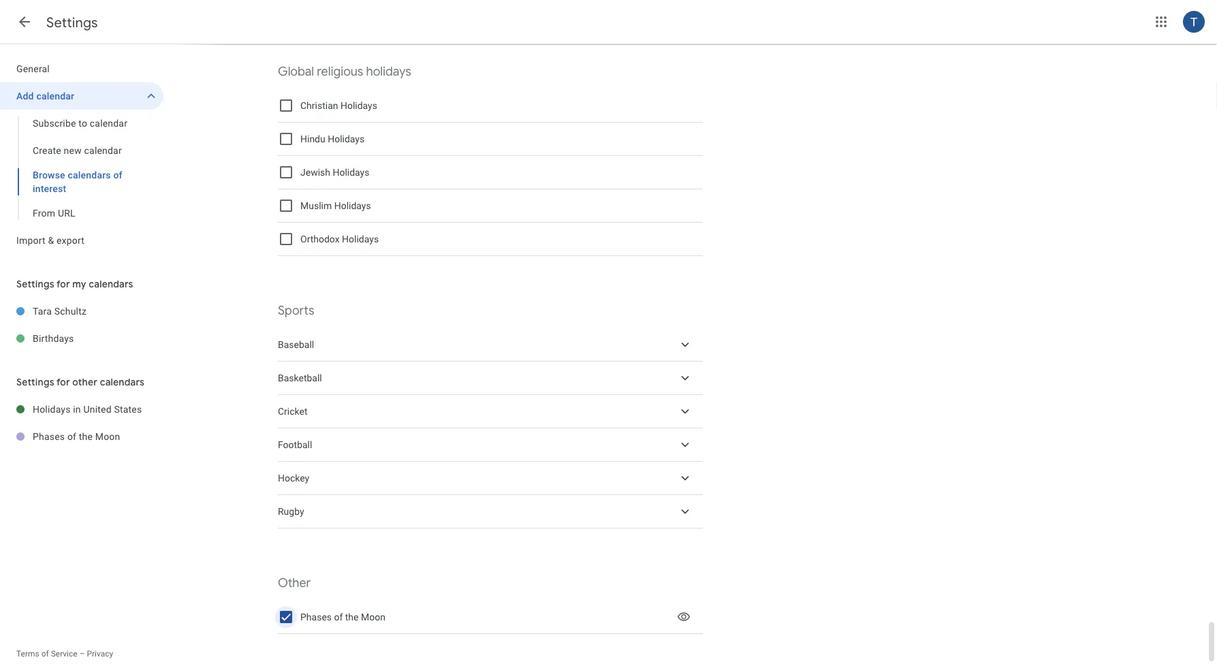 Task type: describe. For each thing, give the bounding box(es) containing it.
phases inside 'tree item'
[[33, 431, 65, 442]]

united
[[83, 404, 112, 415]]

import & export
[[16, 235, 85, 246]]

jewish holidays
[[300, 167, 370, 178]]

calendars inside browse calendars of interest
[[68, 169, 111, 181]]

add
[[16, 90, 34, 102]]

hockey tree item
[[278, 462, 703, 495]]

interest
[[33, 183, 66, 194]]

football tree item
[[278, 429, 703, 462]]

privacy
[[87, 649, 113, 659]]

tara schultz
[[33, 306, 87, 317]]

tree containing general
[[0, 55, 164, 254]]

holidays for hindu holidays
[[328, 133, 365, 145]]

subscribe to calendar
[[33, 118, 127, 129]]

calendar for subscribe to calendar
[[90, 118, 127, 129]]

&
[[48, 235, 54, 246]]

from
[[33, 207, 55, 219]]

rugby tree item
[[278, 495, 703, 529]]

christian holidays
[[300, 100, 377, 111]]

settings for my calendars
[[16, 278, 133, 290]]

for for my
[[57, 278, 70, 290]]

add calendar
[[16, 90, 74, 102]]

holidays for orthodox holidays
[[342, 234, 379, 245]]

1 vertical spatial moon
[[361, 612, 386, 623]]

export
[[57, 235, 85, 246]]

settings for settings
[[46, 14, 98, 31]]

global
[[278, 64, 314, 79]]

1 vertical spatial phases
[[300, 612, 332, 623]]

muslim holidays
[[300, 200, 371, 211]]

hockey
[[278, 473, 309, 484]]

service
[[51, 649, 77, 659]]

birthdays link
[[33, 325, 164, 352]]

for for other
[[57, 376, 70, 388]]

cricket
[[278, 406, 308, 417]]

holidays for jewish holidays
[[333, 167, 370, 178]]

tara schultz tree item
[[0, 298, 164, 325]]

schultz
[[54, 306, 87, 317]]

import
[[16, 235, 45, 246]]

rugby
[[278, 506, 304, 517]]

calendars for my
[[89, 278, 133, 290]]

terms
[[16, 649, 39, 659]]

settings for my calendars tree
[[0, 298, 164, 352]]

christian
[[300, 100, 338, 111]]

settings for settings for other calendars
[[16, 376, 54, 388]]

religious
[[317, 64, 363, 79]]

calendars for other
[[100, 376, 145, 388]]

phases of the moon tree item
[[0, 423, 164, 450]]

other
[[278, 575, 311, 591]]

birthdays
[[33, 333, 74, 344]]

new
[[64, 145, 82, 156]]

tara
[[33, 306, 52, 317]]

browse calendars of interest
[[33, 169, 122, 194]]

holidays
[[366, 64, 411, 79]]

jewish
[[300, 167, 330, 178]]



Task type: locate. For each thing, give the bounding box(es) containing it.
0 vertical spatial the
[[79, 431, 93, 442]]

moon inside 'tree item'
[[95, 431, 120, 442]]

my
[[72, 278, 86, 290]]

add calendar tree item
[[0, 82, 164, 110]]

holidays right orthodox
[[342, 234, 379, 245]]

for left other
[[57, 376, 70, 388]]

group containing subscribe to calendar
[[0, 110, 164, 227]]

2 vertical spatial calendars
[[100, 376, 145, 388]]

other
[[72, 376, 98, 388]]

hindu holidays
[[300, 133, 365, 145]]

url
[[58, 207, 75, 219]]

phases of the moon link
[[33, 423, 164, 450]]

holidays up orthodox holidays
[[334, 200, 371, 211]]

holidays right "jewish" at the top left
[[333, 167, 370, 178]]

1 vertical spatial calendar
[[90, 118, 127, 129]]

baseball tree item
[[278, 328, 703, 362]]

of inside 'tree item'
[[67, 431, 76, 442]]

states
[[114, 404, 142, 415]]

terms of service – privacy
[[16, 649, 113, 659]]

phases
[[33, 431, 65, 442], [300, 612, 332, 623]]

calendars up states at the left
[[100, 376, 145, 388]]

calendar up subscribe
[[36, 90, 74, 102]]

1 horizontal spatial phases
[[300, 612, 332, 623]]

the
[[79, 431, 93, 442], [345, 612, 359, 623]]

baseball
[[278, 339, 314, 350]]

hindu
[[300, 133, 325, 145]]

settings for settings for my calendars
[[16, 278, 54, 290]]

phases of the moon inside 'tree item'
[[33, 431, 120, 442]]

calendar right "new"
[[84, 145, 122, 156]]

sports
[[278, 303, 314, 319]]

holidays for muslim holidays
[[334, 200, 371, 211]]

browse
[[33, 169, 65, 181]]

holidays in united states
[[33, 404, 142, 415]]

calendars
[[68, 169, 111, 181], [89, 278, 133, 290], [100, 376, 145, 388]]

1 vertical spatial calendars
[[89, 278, 133, 290]]

settings up tara
[[16, 278, 54, 290]]

calendar inside add calendar tree item
[[36, 90, 74, 102]]

phases of the moon down in
[[33, 431, 120, 442]]

0 vertical spatial calendars
[[68, 169, 111, 181]]

1 for from the top
[[57, 278, 70, 290]]

0 vertical spatial phases of the moon
[[33, 431, 120, 442]]

0 horizontal spatial phases
[[33, 431, 65, 442]]

group
[[0, 110, 164, 227]]

2 vertical spatial settings
[[16, 376, 54, 388]]

1 vertical spatial the
[[345, 612, 359, 623]]

birthdays tree item
[[0, 325, 164, 352]]

general
[[16, 63, 50, 74]]

go back image
[[16, 14, 33, 30]]

1 vertical spatial phases of the moon
[[300, 612, 386, 623]]

in
[[73, 404, 81, 415]]

the inside 'tree item'
[[79, 431, 93, 442]]

holidays in united states link
[[33, 396, 164, 423]]

muslim
[[300, 200, 332, 211]]

settings for other calendars tree
[[0, 396, 164, 450]]

1 vertical spatial for
[[57, 376, 70, 388]]

settings
[[46, 14, 98, 31], [16, 278, 54, 290], [16, 376, 54, 388]]

football
[[278, 439, 312, 451]]

0 vertical spatial phases
[[33, 431, 65, 442]]

from url
[[33, 207, 75, 219]]

phases down other
[[300, 612, 332, 623]]

–
[[79, 649, 85, 659]]

privacy link
[[87, 649, 113, 659]]

orthodox holidays
[[300, 234, 379, 245]]

cricket tree item
[[278, 395, 703, 429]]

2 for from the top
[[57, 376, 70, 388]]

for
[[57, 278, 70, 290], [57, 376, 70, 388]]

holidays right hindu
[[328, 133, 365, 145]]

orthodox
[[300, 234, 340, 245]]

tree
[[0, 55, 164, 254]]

settings for other calendars
[[16, 376, 145, 388]]

1 vertical spatial settings
[[16, 278, 54, 290]]

1 horizontal spatial the
[[345, 612, 359, 623]]

0 horizontal spatial phases of the moon
[[33, 431, 120, 442]]

holidays for christian holidays
[[341, 100, 377, 111]]

settings down birthdays
[[16, 376, 54, 388]]

calendar right to
[[90, 118, 127, 129]]

moon
[[95, 431, 120, 442], [361, 612, 386, 623]]

holidays down global religious holidays
[[341, 100, 377, 111]]

of
[[113, 169, 122, 181], [67, 431, 76, 442], [334, 612, 343, 623], [41, 649, 49, 659]]

holidays inside "link"
[[33, 404, 71, 415]]

0 horizontal spatial moon
[[95, 431, 120, 442]]

to
[[79, 118, 87, 129]]

settings right "go back" image
[[46, 14, 98, 31]]

0 horizontal spatial the
[[79, 431, 93, 442]]

calendars down create new calendar
[[68, 169, 111, 181]]

holidays
[[341, 100, 377, 111], [328, 133, 365, 145], [333, 167, 370, 178], [334, 200, 371, 211], [342, 234, 379, 245], [33, 404, 71, 415]]

subscribe
[[33, 118, 76, 129]]

holidays in united states tree item
[[0, 396, 164, 423]]

phases of the moon
[[33, 431, 120, 442], [300, 612, 386, 623]]

1 horizontal spatial phases of the moon
[[300, 612, 386, 623]]

phases of the moon down other
[[300, 612, 386, 623]]

phases down holidays in united states tree item
[[33, 431, 65, 442]]

create
[[33, 145, 61, 156]]

0 vertical spatial calendar
[[36, 90, 74, 102]]

calendar for create new calendar
[[84, 145, 122, 156]]

for left my
[[57, 278, 70, 290]]

0 vertical spatial for
[[57, 278, 70, 290]]

0 vertical spatial moon
[[95, 431, 120, 442]]

calendars right my
[[89, 278, 133, 290]]

settings heading
[[46, 14, 98, 31]]

2 vertical spatial calendar
[[84, 145, 122, 156]]

1 horizontal spatial moon
[[361, 612, 386, 623]]

holidays left in
[[33, 404, 71, 415]]

calendar
[[36, 90, 74, 102], [90, 118, 127, 129], [84, 145, 122, 156]]

0 vertical spatial settings
[[46, 14, 98, 31]]

create new calendar
[[33, 145, 122, 156]]

basketball
[[278, 373, 322, 384]]

terms of service link
[[16, 649, 77, 659]]

global religious holidays
[[278, 64, 411, 79]]

basketball tree item
[[278, 362, 703, 395]]

of inside browse calendars of interest
[[113, 169, 122, 181]]



Task type: vqa. For each thing, say whether or not it's contained in the screenshot.
bottom The The
yes



